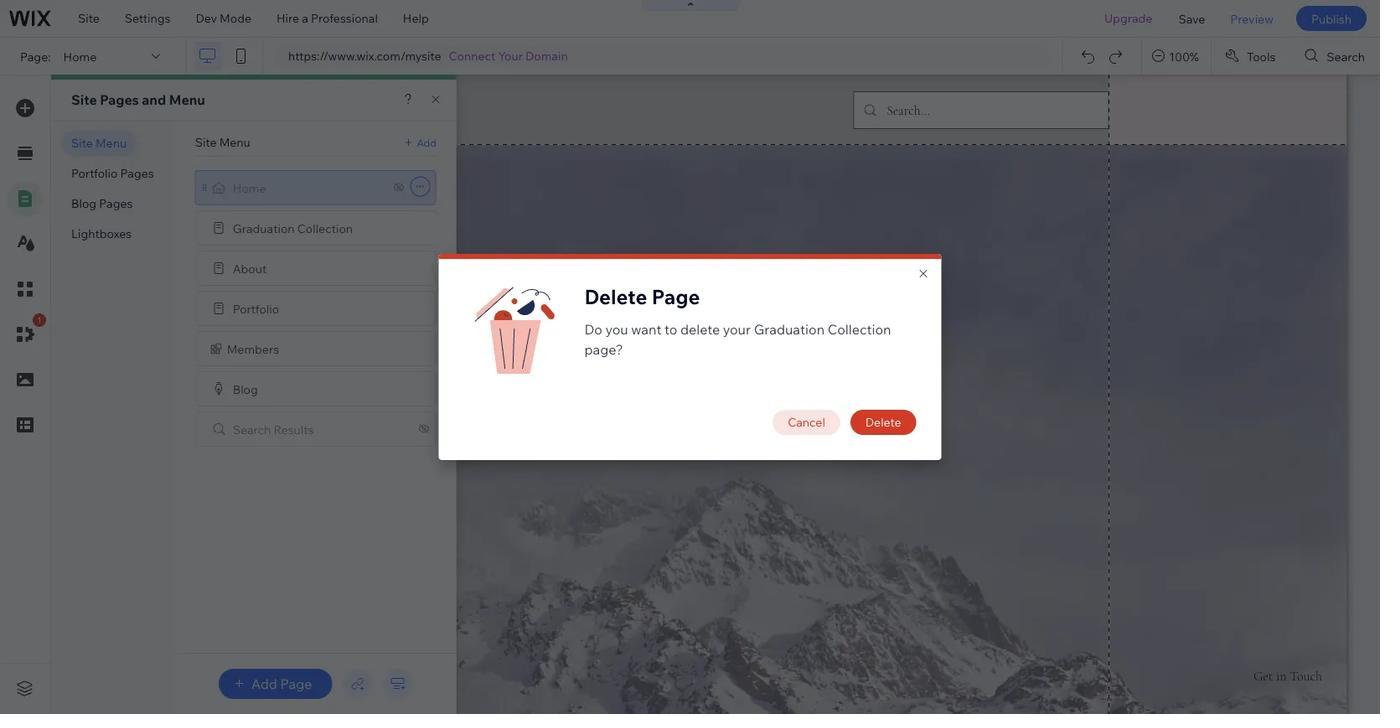 Task type: vqa. For each thing, say whether or not it's contained in the screenshot.
Delete to the right
yes



Task type: describe. For each thing, give the bounding box(es) containing it.
hire a professional
[[277, 11, 378, 26]]

tools button
[[1212, 38, 1291, 75]]

cancel
[[788, 415, 826, 430]]

site left 'settings' at the top left of page
[[78, 11, 100, 26]]

1 horizontal spatial menu
[[169, 91, 205, 108]]

graduation collection
[[233, 221, 353, 235]]

tools
[[1247, 49, 1276, 63]]

0 vertical spatial collection
[[297, 221, 353, 235]]

mode
[[220, 11, 252, 26]]

delete
[[681, 321, 720, 338]]

dev
[[196, 11, 217, 26]]

search button
[[1292, 38, 1380, 75]]

add for add page
[[251, 676, 277, 692]]

help
[[403, 11, 429, 26]]

pages for site
[[100, 91, 139, 108]]

your
[[498, 49, 523, 63]]

to
[[665, 321, 678, 338]]

page for add page
[[280, 676, 312, 692]]

https://www.wix.com/mysite
[[288, 49, 441, 63]]

site left and
[[71, 91, 97, 108]]

pages for blog
[[99, 196, 133, 211]]

pages for portfolio
[[120, 166, 154, 181]]

2 horizontal spatial menu
[[219, 135, 250, 150]]

0 horizontal spatial site menu
[[71, 136, 127, 150]]

portfolio for portfolio
[[233, 301, 279, 316]]

about
[[233, 261, 267, 276]]

preview
[[1231, 11, 1274, 26]]

a
[[302, 11, 308, 26]]

domain
[[526, 49, 568, 63]]

delete page
[[585, 284, 700, 309]]

search results
[[233, 422, 314, 436]]

portfolio for portfolio pages
[[71, 166, 118, 181]]

publish button
[[1297, 6, 1367, 31]]

add page
[[251, 676, 312, 692]]

professional
[[311, 11, 378, 26]]

do you want to delete your graduation collection page?
[[585, 321, 891, 358]]

preview button
[[1218, 0, 1287, 37]]

page?
[[585, 341, 623, 358]]

site down site pages and menu
[[195, 135, 217, 150]]

site up the portfolio pages
[[71, 136, 93, 150]]

0 horizontal spatial graduation
[[233, 221, 295, 235]]

members
[[227, 341, 279, 356]]

https://www.wix.com/mysite connect your domain
[[288, 49, 568, 63]]

100% button
[[1143, 38, 1211, 75]]



Task type: locate. For each thing, give the bounding box(es) containing it.
portfolio
[[71, 166, 118, 181], [233, 301, 279, 316]]

1 horizontal spatial delete
[[866, 415, 901, 430]]

portfolio up members
[[233, 301, 279, 316]]

and
[[142, 91, 166, 108]]

0 horizontal spatial search
[[233, 422, 271, 436]]

0 horizontal spatial home
[[63, 49, 97, 63]]

1 vertical spatial delete
[[866, 415, 901, 430]]

you
[[606, 321, 628, 338]]

2 vertical spatial pages
[[99, 196, 133, 211]]

0 horizontal spatial delete
[[585, 284, 647, 309]]

hire
[[277, 11, 299, 26]]

your
[[723, 321, 751, 338]]

0 horizontal spatial menu
[[96, 136, 127, 150]]

site menu
[[195, 135, 250, 150], [71, 136, 127, 150]]

lightboxes
[[71, 226, 132, 241]]

add for add
[[417, 136, 436, 149]]

search for search
[[1327, 49, 1365, 63]]

pages down the portfolio pages
[[99, 196, 133, 211]]

delete for delete
[[866, 415, 901, 430]]

100%
[[1169, 49, 1199, 63]]

delete up you
[[585, 284, 647, 309]]

1 horizontal spatial site menu
[[195, 135, 250, 150]]

1 horizontal spatial portfolio
[[233, 301, 279, 316]]

menu
[[169, 91, 205, 108], [219, 135, 250, 150], [96, 136, 127, 150]]

0 vertical spatial page
[[652, 284, 700, 309]]

want
[[631, 321, 662, 338]]

cancel button
[[773, 410, 841, 435]]

0 vertical spatial home
[[63, 49, 97, 63]]

1 vertical spatial search
[[233, 422, 271, 436]]

collection
[[297, 221, 353, 235], [828, 321, 891, 338]]

graduation right your
[[754, 321, 825, 338]]

1 vertical spatial collection
[[828, 321, 891, 338]]

save button
[[1166, 0, 1218, 37]]

upgrade
[[1105, 11, 1153, 26]]

page
[[652, 284, 700, 309], [280, 676, 312, 692]]

search
[[1327, 49, 1365, 63], [233, 422, 271, 436]]

0 horizontal spatial collection
[[297, 221, 353, 235]]

delete right the cancel
[[866, 415, 901, 430]]

save
[[1179, 11, 1206, 26]]

delete inside button
[[866, 415, 901, 430]]

1 vertical spatial home
[[233, 180, 266, 195]]

1 horizontal spatial page
[[652, 284, 700, 309]]

1 vertical spatial graduation
[[754, 321, 825, 338]]

search for search results
[[233, 422, 271, 436]]

0 vertical spatial portfolio
[[71, 166, 118, 181]]

add inside button
[[251, 676, 277, 692]]

publish
[[1312, 11, 1352, 26]]

connect
[[449, 49, 496, 63]]

blog down members
[[233, 382, 258, 396]]

settings
[[125, 11, 171, 26]]

0 horizontal spatial add
[[251, 676, 277, 692]]

page for delete page
[[652, 284, 700, 309]]

blog
[[71, 196, 97, 211], [233, 382, 258, 396]]

page inside button
[[280, 676, 312, 692]]

portfolio up blog pages
[[71, 166, 118, 181]]

site
[[78, 11, 100, 26], [71, 91, 97, 108], [195, 135, 217, 150], [71, 136, 93, 150]]

1 vertical spatial blog
[[233, 382, 258, 396]]

1 horizontal spatial graduation
[[754, 321, 825, 338]]

1 vertical spatial add
[[251, 676, 277, 692]]

graduation
[[233, 221, 295, 235], [754, 321, 825, 338]]

add
[[417, 136, 436, 149], [251, 676, 277, 692]]

0 vertical spatial pages
[[100, 91, 139, 108]]

0 vertical spatial graduation
[[233, 221, 295, 235]]

blog pages
[[71, 196, 133, 211]]

search left results
[[233, 422, 271, 436]]

0 horizontal spatial blog
[[71, 196, 97, 211]]

blog up lightboxes
[[71, 196, 97, 211]]

delete
[[585, 284, 647, 309], [866, 415, 901, 430]]

1 horizontal spatial home
[[233, 180, 266, 195]]

home up graduation collection
[[233, 180, 266, 195]]

1 vertical spatial pages
[[120, 166, 154, 181]]

1 horizontal spatial add
[[417, 136, 436, 149]]

results
[[274, 422, 314, 436]]

add page button
[[219, 669, 332, 699]]

0 horizontal spatial portfolio
[[71, 166, 118, 181]]

1 horizontal spatial blog
[[233, 382, 258, 396]]

site pages and menu
[[71, 91, 205, 108]]

home
[[63, 49, 97, 63], [233, 180, 266, 195]]

0 vertical spatial search
[[1327, 49, 1365, 63]]

1 horizontal spatial search
[[1327, 49, 1365, 63]]

delete button
[[851, 410, 917, 435]]

portfolio pages
[[71, 166, 154, 181]]

graduation inside do you want to delete your graduation collection page?
[[754, 321, 825, 338]]

delete for delete page
[[585, 284, 647, 309]]

pages
[[100, 91, 139, 108], [120, 166, 154, 181], [99, 196, 133, 211]]

0 horizontal spatial page
[[280, 676, 312, 692]]

pages up blog pages
[[120, 166, 154, 181]]

search down publish button
[[1327, 49, 1365, 63]]

do
[[585, 321, 602, 338]]

blog for blog pages
[[71, 196, 97, 211]]

1 vertical spatial portfolio
[[233, 301, 279, 316]]

pages left and
[[100, 91, 139, 108]]

collection inside do you want to delete your graduation collection page?
[[828, 321, 891, 338]]

graduation up about
[[233, 221, 295, 235]]

0 vertical spatial add
[[417, 136, 436, 149]]

1 horizontal spatial collection
[[828, 321, 891, 338]]

1 vertical spatial page
[[280, 676, 312, 692]]

0 vertical spatial delete
[[585, 284, 647, 309]]

0 vertical spatial blog
[[71, 196, 97, 211]]

blog for blog
[[233, 382, 258, 396]]

home up site pages and menu
[[63, 49, 97, 63]]

search inside button
[[1327, 49, 1365, 63]]

dev mode
[[196, 11, 252, 26]]



